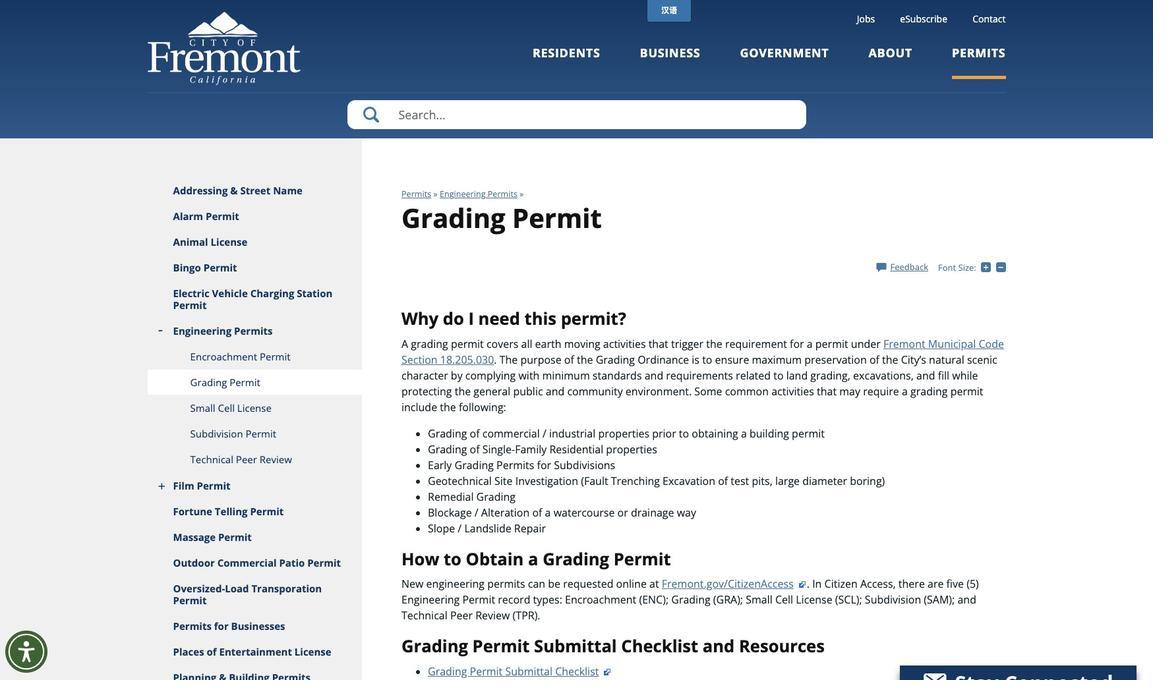 Task type: describe. For each thing, give the bounding box(es) containing it.
0 vertical spatial properties
[[599, 427, 650, 441]]

feedback link
[[877, 261, 929, 273]]

electric
[[173, 287, 210, 300]]

this
[[525, 307, 557, 330]]

grading permit link
[[147, 370, 362, 396]]

0 vertical spatial cell
[[218, 402, 235, 415]]

permits inside permits for businesses link
[[173, 620, 212, 633]]

license down grading permit link
[[237, 402, 272, 415]]

engineering permits
[[173, 325, 273, 338]]

street
[[240, 184, 271, 197]]

(scl);
[[836, 593, 863, 608]]

boring)
[[851, 474, 886, 489]]

following:
[[459, 400, 507, 415]]

drainage
[[631, 506, 675, 520]]

to inside grading of commercial / industrial properties prior to obtaining a building permit grading of single-family residential properties early grading permits for subdivisions geotechnical site investigation (fault trenching excavation of test pits, large diameter boring) remedial grading blockage / alteration of a watercourse or drainage way slope / landslide repair
[[679, 427, 690, 441]]

outdoor commercial patio permit
[[173, 557, 341, 570]]

license inside . in citizen access, there are five (5) engineering permit record types: encroachment (enc); grading (gra); small cell license (scl); subdivision (sam); and technical peer review (tpr).
[[797, 593, 833, 608]]

2 horizontal spatial for
[[790, 337, 805, 351]]

massage
[[173, 531, 216, 544]]

technical peer review
[[190, 453, 292, 466]]

columnusercontrol3 main content
[[362, 139, 1009, 681]]

natural
[[930, 353, 965, 367]]

fremont
[[884, 337, 926, 351]]

oversized-load transporation permit link
[[147, 577, 362, 614]]

fremont.gov/citizenaccess link
[[662, 577, 807, 592]]

permit inside . the purpose of the grading ordinance is to ensure maximum preservation of the city's natural scenic character by complying with minimum standards and requirements related to land grading, excavations, and fill while protecting the general public and community environment. some common activities that may require a grading permit include the following:
[[951, 384, 984, 399]]

code
[[979, 337, 1005, 351]]

fortune
[[173, 505, 212, 519]]

a up preservation
[[807, 337, 813, 351]]

telling
[[215, 505, 248, 519]]

of left single-
[[470, 442, 480, 457]]

electric vehicle charging station permit
[[173, 287, 333, 312]]

grading inside . the purpose of the grading ordinance is to ensure maximum preservation of the city's natural scenic character by complying with minimum standards and requirements related to land grading, excavations, and fill while protecting the general public and community environment. some common activities that may require a grading permit include the following:
[[911, 384, 948, 399]]

repair
[[515, 522, 546, 536]]

record
[[498, 593, 531, 608]]

addressing & street name link
[[147, 178, 362, 204]]

a
[[402, 337, 408, 351]]

preservation
[[805, 353, 867, 367]]

geotechnical
[[428, 474, 492, 489]]

cell inside . in citizen access, there are five (5) engineering permit record types: encroachment (enc); grading (gra); small cell license (scl); subdivision (sam); and technical peer review (tpr).
[[776, 593, 794, 608]]

contact
[[973, 13, 1006, 25]]

. for in
[[807, 577, 810, 592]]

five
[[947, 577, 965, 592]]

activities inside . the purpose of the grading ordinance is to ensure maximum preservation of the city's natural scenic character by complying with minimum standards and requirements related to land grading, excavations, and fill while protecting the general public and community environment. some common activities that may require a grading permit include the following:
[[772, 384, 815, 399]]

esubscribe link
[[901, 13, 948, 25]]

business
[[640, 45, 701, 61]]

electric vehicle charging station permit link
[[147, 281, 362, 319]]

diameter
[[803, 474, 848, 489]]

the down protecting
[[440, 400, 456, 415]]

fremont.gov/citizenaccess
[[662, 577, 794, 592]]

0 vertical spatial small
[[190, 402, 216, 415]]

blockage
[[428, 506, 472, 520]]

a up repair
[[545, 506, 551, 520]]

requested
[[564, 577, 614, 592]]

of up repair
[[533, 506, 543, 520]]

1 horizontal spatial permits link
[[953, 45, 1006, 79]]

patio
[[279, 557, 305, 570]]

landslide
[[465, 522, 512, 536]]

of down under
[[870, 353, 880, 367]]

building
[[750, 427, 790, 441]]

a grading permit covers all earth moving activities that trigger the requirement for a permit under
[[402, 337, 884, 351]]

(5)
[[967, 577, 980, 592]]

engineering inside permits » engineering permits grading permit
[[440, 189, 486, 200]]

commercial
[[483, 427, 540, 441]]

engineering inside . in citizen access, there are five (5) engineering permit record types: encroachment (enc); grading (gra); small cell license (scl); subdivision (sam); and technical peer review (tpr).
[[402, 593, 460, 608]]

large
[[776, 474, 800, 489]]

municipal
[[929, 337, 977, 351]]

animal license
[[173, 236, 248, 249]]

(fault
[[581, 474, 609, 489]]

permits
[[488, 577, 526, 592]]

grading permit
[[190, 376, 260, 389]]

remedial
[[428, 490, 474, 504]]

at
[[650, 577, 660, 592]]

may
[[840, 384, 861, 399]]

grading inside permits » engineering permits grading permit
[[402, 200, 506, 236]]

scenic
[[968, 353, 998, 367]]

require
[[864, 384, 900, 399]]

a inside . the purpose of the grading ordinance is to ensure maximum preservation of the city's natural scenic character by complying with minimum standards and requirements related to land grading, excavations, and fill while protecting the general public and community environment. some common activities that may require a grading permit include the following:
[[903, 384, 908, 399]]

subdivision permit
[[190, 428, 277, 441]]

jobs link
[[858, 13, 876, 25]]

is
[[692, 353, 700, 367]]

maximum
[[752, 353, 802, 367]]

of down following:
[[470, 427, 480, 441]]

film permit link
[[147, 473, 362, 499]]

subdivision inside subdivision permit link
[[190, 428, 243, 441]]

in
[[813, 577, 822, 592]]

permit inside permits » engineering permits grading permit
[[513, 200, 602, 236]]

Search text field
[[347, 100, 807, 129]]

bingo permit link
[[147, 255, 362, 281]]

trenching
[[611, 474, 660, 489]]

permit up the 18.205.030
[[451, 337, 484, 351]]

excavation
[[663, 474, 716, 489]]

. for the
[[494, 353, 497, 367]]

grading inside . the purpose of the grading ordinance is to ensure maximum preservation of the city's natural scenic character by complying with minimum standards and requirements related to land grading, excavations, and fill while protecting the general public and community environment. some common activities that may require a grading permit include the following:
[[596, 353, 635, 367]]

grading inside . in citizen access, there are five (5) engineering permit record types: encroachment (enc); grading (gra); small cell license (scl); subdivision (sam); and technical peer review (tpr).
[[672, 593, 711, 608]]

under
[[852, 337, 881, 351]]

and up environment.
[[645, 369, 664, 383]]

by
[[451, 369, 463, 383]]

trigger
[[672, 337, 704, 351]]

esubscribe
[[901, 13, 948, 25]]

places
[[173, 646, 204, 659]]

fremont municipal code section 18.205.030 link
[[402, 337, 1005, 367]]

common
[[726, 384, 769, 399]]

that inside . the purpose of the grading ordinance is to ensure maximum preservation of the city's natural scenic character by complying with minimum standards and requirements related to land grading, excavations, and fill while protecting the general public and community environment. some common activities that may require a grading permit include the following:
[[817, 384, 837, 399]]

permit inside grading of commercial / industrial properties prior to obtaining a building permit grading of single-family residential properties early grading permits for subdivisions geotechnical site investigation (fault trenching excavation of test pits, large diameter boring) remedial grading blockage / alteration of a watercourse or drainage way slope / landslide repair
[[792, 427, 825, 441]]

small cell license
[[190, 402, 272, 415]]

early
[[428, 458, 452, 473]]

new engineering permits can be requested online at fremont.gov/citizenaccess
[[402, 577, 794, 592]]

do
[[443, 307, 464, 330]]

fortune telling permit link
[[147, 499, 362, 525]]

of right places
[[207, 646, 217, 659]]

license right entertainment
[[295, 646, 332, 659]]

while
[[953, 369, 979, 383]]

peer inside technical peer review "link"
[[236, 453, 257, 466]]



Task type: vqa. For each thing, say whether or not it's contained in the screenshot.
'fabric'
no



Task type: locate. For each thing, give the bounding box(es) containing it.
permits link left "»"
[[402, 189, 432, 200]]

0 horizontal spatial cell
[[218, 402, 235, 415]]

public
[[514, 384, 543, 399]]

contact link
[[973, 13, 1006, 25]]

1 horizontal spatial activities
[[772, 384, 815, 399]]

permit?
[[561, 307, 627, 330]]

1 vertical spatial .
[[807, 577, 810, 592]]

subdivisions
[[554, 458, 616, 473]]

small inside . in citizen access, there are five (5) engineering permit record types: encroachment (enc); grading (gra); small cell license (scl); subdivision (sam); and technical peer review (tpr).
[[746, 593, 773, 608]]

permits inside grading of commercial / industrial properties prior to obtaining a building permit grading of single-family residential properties early grading permits for subdivisions geotechnical site investigation (fault trenching excavation of test pits, large diameter boring) remedial grading blockage / alteration of a watercourse or drainage way slope / landslide repair
[[497, 458, 535, 473]]

the up excavations,
[[883, 353, 899, 367]]

encroachment inside . in citizen access, there are five (5) engineering permit record types: encroachment (enc); grading (gra); small cell license (scl); subdivision (sam); and technical peer review (tpr).
[[565, 593, 637, 608]]

/ up family at the bottom left of the page
[[543, 427, 547, 441]]

0 horizontal spatial activities
[[604, 337, 646, 351]]

1 vertical spatial subdivision
[[866, 593, 922, 608]]

city's
[[902, 353, 927, 367]]

a
[[807, 337, 813, 351], [903, 384, 908, 399], [742, 427, 747, 441], [545, 506, 551, 520], [529, 548, 539, 571]]

0 vertical spatial that
[[649, 337, 669, 351]]

encroachment inside encroachment permit link
[[190, 350, 257, 364]]

1 vertical spatial activities
[[772, 384, 815, 399]]

/ up the landslide
[[475, 506, 479, 520]]

0 vertical spatial checklist
[[622, 636, 699, 659]]

of up minimum
[[565, 353, 575, 367]]

cell up resources
[[776, 593, 794, 608]]

2 vertical spatial for
[[214, 620, 229, 633]]

some
[[695, 384, 723, 399]]

massage permit link
[[147, 525, 362, 551]]

cell down grading permit
[[218, 402, 235, 415]]

engineering down new
[[402, 593, 460, 608]]

permits » engineering permits grading permit
[[402, 189, 602, 236]]

0 horizontal spatial permits link
[[402, 189, 432, 200]]

stay connected image
[[901, 663, 1136, 681]]

covers
[[487, 337, 519, 351]]

submittal
[[534, 636, 617, 659], [506, 665, 553, 680]]

0 horizontal spatial subdivision
[[190, 428, 243, 441]]

0 horizontal spatial engineering permits link
[[147, 319, 362, 344]]

that up ordinance
[[649, 337, 669, 351]]

minimum
[[543, 369, 590, 383]]

subdivision permit link
[[147, 422, 362, 447]]

ordinance
[[638, 353, 690, 367]]

addressing
[[173, 184, 228, 197]]

requirement
[[726, 337, 788, 351]]

1 horizontal spatial technical
[[402, 609, 448, 624]]

1 vertical spatial that
[[817, 384, 837, 399]]

community
[[568, 384, 623, 399]]

small down fremont.gov/citizenaccess link
[[746, 593, 773, 608]]

0 horizontal spatial for
[[214, 620, 229, 633]]

1 horizontal spatial checklist
[[622, 636, 699, 659]]

1 horizontal spatial encroachment
[[565, 593, 637, 608]]

a left building
[[742, 427, 747, 441]]

general
[[474, 384, 511, 399]]

0 horizontal spatial encroachment
[[190, 350, 257, 364]]

activities down land
[[772, 384, 815, 399]]

citizen
[[825, 577, 858, 592]]

properties up the trenching on the bottom right
[[607, 442, 658, 457]]

1 horizontal spatial review
[[476, 609, 510, 624]]

license down the in
[[797, 593, 833, 608]]

a right require
[[903, 384, 908, 399]]

1 horizontal spatial grading
[[911, 384, 948, 399]]

0 vertical spatial permits link
[[953, 45, 1006, 79]]

(sam);
[[925, 593, 956, 608]]

of left test
[[719, 474, 728, 489]]

0 horizontal spatial checklist
[[556, 665, 599, 680]]

investigation
[[516, 474, 579, 489]]

1 vertical spatial engineering
[[173, 325, 232, 338]]

1 horizontal spatial subdivision
[[866, 593, 922, 608]]

0 vertical spatial .
[[494, 353, 497, 367]]

0 vertical spatial submittal
[[534, 636, 617, 659]]

0 vertical spatial /
[[543, 427, 547, 441]]

peer inside . in citizen access, there are five (5) engineering permit record types: encroachment (enc); grading (gra); small cell license (scl); subdivision (sam); and technical peer review (tpr).
[[451, 609, 473, 624]]

»
[[434, 189, 438, 200]]

1 vertical spatial submittal
[[506, 665, 553, 680]]

0 horizontal spatial review
[[260, 453, 292, 466]]

1 horizontal spatial peer
[[451, 609, 473, 624]]

oversized-
[[173, 583, 225, 596]]

engineering permits link right "»"
[[440, 189, 518, 200]]

or
[[618, 506, 629, 520]]

1 vertical spatial peer
[[451, 609, 473, 624]]

2 vertical spatial /
[[458, 522, 462, 536]]

grading down the fill
[[911, 384, 948, 399]]

section
[[402, 353, 438, 367]]

jobs
[[858, 13, 876, 25]]

1 horizontal spatial small
[[746, 593, 773, 608]]

all
[[522, 337, 533, 351]]

peer down subdivision permit link
[[236, 453, 257, 466]]

0 vertical spatial review
[[260, 453, 292, 466]]

purpose
[[521, 353, 562, 367]]

how
[[402, 548, 440, 571]]

permit down while at bottom
[[951, 384, 984, 399]]

the up ensure
[[707, 337, 723, 351]]

pits,
[[752, 474, 773, 489]]

oversized-load transporation permit
[[173, 583, 322, 608]]

charging
[[251, 287, 295, 300]]

1 vertical spatial engineering permits link
[[147, 319, 362, 344]]

subdivision inside . in citizen access, there are five (5) engineering permit record types: encroachment (enc); grading (gra); small cell license (scl); subdivision (sam); and technical peer review (tpr).
[[866, 593, 922, 608]]

ensure
[[716, 353, 750, 367]]

for up the maximum
[[790, 337, 805, 351]]

new
[[402, 577, 424, 592]]

license
[[211, 236, 248, 249], [237, 402, 272, 415], [797, 593, 833, 608], [295, 646, 332, 659]]

and left the fill
[[917, 369, 936, 383]]

places of entertainment license link
[[147, 640, 362, 666]]

technical inside . in citizen access, there are five (5) engineering permit record types: encroachment (enc); grading (gra); small cell license (scl); subdivision (sam); and technical peer review (tpr).
[[402, 609, 448, 624]]

a up the can
[[529, 548, 539, 571]]

earth
[[535, 337, 562, 351]]

permit inside electric vehicle charging station permit
[[173, 299, 207, 312]]

technical up film permit
[[190, 453, 234, 466]]

-
[[1006, 262, 1009, 273]]

. inside . in citizen access, there are five (5) engineering permit record types: encroachment (enc); grading (gra); small cell license (scl); subdivision (sam); and technical peer review (tpr).
[[807, 577, 810, 592]]

0 horizontal spatial .
[[494, 353, 497, 367]]

1 horizontal spatial /
[[475, 506, 479, 520]]

1 vertical spatial /
[[475, 506, 479, 520]]

encroachment down new engineering permits can be requested online at fremont.gov/citizenaccess
[[565, 593, 637, 608]]

permit inside . in citizen access, there are five (5) engineering permit record types: encroachment (enc); grading (gra); small cell license (scl); subdivision (sam); and technical peer review (tpr).
[[463, 593, 496, 608]]

1 vertical spatial properties
[[607, 442, 658, 457]]

engineering permits link up encroachment permit
[[147, 319, 362, 344]]

technical inside technical peer review "link"
[[190, 453, 234, 466]]

1 horizontal spatial engineering permits link
[[440, 189, 518, 200]]

. left the in
[[807, 577, 810, 592]]

review
[[260, 453, 292, 466], [476, 609, 510, 624]]

and down (gra);
[[703, 636, 735, 659]]

excavations,
[[854, 369, 914, 383]]

0 vertical spatial grading
[[411, 337, 448, 351]]

to right is
[[703, 353, 713, 367]]

and down (5) on the bottom right
[[958, 593, 977, 608]]

0 horizontal spatial /
[[458, 522, 462, 536]]

1 vertical spatial for
[[537, 458, 552, 473]]

0 horizontal spatial grading
[[411, 337, 448, 351]]

1 vertical spatial review
[[476, 609, 510, 624]]

. left the
[[494, 353, 497, 367]]

permits link down contact link
[[953, 45, 1006, 79]]

and inside . in citizen access, there are five (5) engineering permit record types: encroachment (enc); grading (gra); small cell license (scl); subdivision (sam); and technical peer review (tpr).
[[958, 593, 977, 608]]

types:
[[533, 593, 563, 608]]

standards
[[593, 369, 642, 383]]

permit up preservation
[[816, 337, 849, 351]]

submittal down types:
[[534, 636, 617, 659]]

grading,
[[811, 369, 851, 383]]

feedback
[[891, 261, 929, 273]]

1 horizontal spatial cell
[[776, 593, 794, 608]]

name
[[273, 184, 303, 197]]

1 vertical spatial cell
[[776, 593, 794, 608]]

subdivision down 'small cell license'
[[190, 428, 243, 441]]

outdoor
[[173, 557, 215, 570]]

subdivision down access,
[[866, 593, 922, 608]]

. in citizen access, there are five (5) engineering permit record types: encroachment (enc); grading (gra); small cell license (scl); subdivision (sam); and technical peer review (tpr).
[[402, 577, 980, 624]]

residential
[[550, 442, 604, 457]]

to right prior on the bottom
[[679, 427, 690, 441]]

review inside . in citizen access, there are five (5) engineering permit record types: encroachment (enc); grading (gra); small cell license (scl); subdivision (sam); and technical peer review (tpr).
[[476, 609, 510, 624]]

0 vertical spatial subdivision
[[190, 428, 243, 441]]

the
[[500, 353, 518, 367]]

requirements
[[667, 369, 734, 383]]

engineering right "»"
[[440, 189, 486, 200]]

grading of commercial / industrial properties prior to obtaining a building permit grading of single-family residential properties early grading permits for subdivisions geotechnical site investigation (fault trenching excavation of test pits, large diameter boring) remedial grading blockage / alteration of a watercourse or drainage way slope / landslide repair
[[428, 427, 886, 536]]

technical down new
[[402, 609, 448, 624]]

related
[[736, 369, 771, 383]]

cell
[[218, 402, 235, 415], [776, 593, 794, 608]]

prior
[[653, 427, 677, 441]]

activities up standards
[[604, 337, 646, 351]]

permit inside oversized-load transporation permit
[[173, 594, 207, 608]]

permits for businesses link
[[147, 614, 362, 640]]

permit right building
[[792, 427, 825, 441]]

submittal down the '(tpr).'
[[506, 665, 553, 680]]

0 horizontal spatial technical
[[190, 453, 234, 466]]

0 vertical spatial for
[[790, 337, 805, 351]]

entertainment
[[219, 646, 292, 659]]

.
[[494, 353, 497, 367], [807, 577, 810, 592]]

1 vertical spatial small
[[746, 593, 773, 608]]

can
[[528, 577, 546, 592]]

engineering down electric
[[173, 325, 232, 338]]

0 horizontal spatial that
[[649, 337, 669, 351]]

2 vertical spatial engineering
[[402, 593, 460, 608]]

0 vertical spatial peer
[[236, 453, 257, 466]]

that down grading,
[[817, 384, 837, 399]]

for up investigation at the bottom
[[537, 458, 552, 473]]

land
[[787, 369, 808, 383]]

properties left prior on the bottom
[[599, 427, 650, 441]]

1 horizontal spatial that
[[817, 384, 837, 399]]

0 vertical spatial technical
[[190, 453, 234, 466]]

small down grading permit
[[190, 402, 216, 415]]

0 vertical spatial encroachment
[[190, 350, 257, 364]]

review inside "link"
[[260, 453, 292, 466]]

1 horizontal spatial .
[[807, 577, 810, 592]]

to up engineering
[[444, 548, 462, 571]]

permits for businesses
[[173, 620, 285, 633]]

for left businesses
[[214, 620, 229, 633]]

permit
[[451, 337, 484, 351], [816, 337, 849, 351], [951, 384, 984, 399], [792, 427, 825, 441]]

how to obtain a grading permit
[[402, 548, 671, 571]]

grading up section
[[411, 337, 448, 351]]

industrial
[[550, 427, 596, 441]]

0 horizontal spatial small
[[190, 402, 216, 415]]

engineering
[[427, 577, 485, 592]]

and inside grading permit submittal checklist and resources grading permit submittal checklist
[[703, 636, 735, 659]]

peer down engineering
[[451, 609, 473, 624]]

film permit
[[173, 480, 231, 493]]

the down by
[[455, 384, 471, 399]]

1 vertical spatial permits link
[[402, 189, 432, 200]]

license down 'alarm permit'
[[211, 236, 248, 249]]

2 horizontal spatial /
[[543, 427, 547, 441]]

for inside grading of commercial / industrial properties prior to obtaining a building permit grading of single-family residential properties early grading permits for subdivisions geotechnical site investigation (fault trenching excavation of test pits, large diameter boring) remedial grading blockage / alteration of a watercourse or drainage way slope / landslide repair
[[537, 458, 552, 473]]

addressing & street name
[[173, 184, 303, 197]]

grading permit submittal checklist and resources grading permit submittal checklist
[[402, 636, 825, 680]]

1 vertical spatial encroachment
[[565, 593, 637, 608]]

vehicle
[[212, 287, 248, 300]]

. inside . the purpose of the grading ordinance is to ensure maximum preservation of the city's natural scenic character by complying with minimum standards and requirements related to land grading, excavations, and fill while protecting the general public and community environment. some common activities that may require a grading permit include the following:
[[494, 353, 497, 367]]

0 horizontal spatial peer
[[236, 453, 257, 466]]

+
[[992, 262, 997, 273]]

outdoor commercial patio permit link
[[147, 551, 362, 577]]

film
[[173, 480, 194, 493]]

alarm permit
[[173, 210, 239, 223]]

to
[[703, 353, 713, 367], [774, 369, 784, 383], [679, 427, 690, 441], [444, 548, 462, 571]]

the down moving
[[577, 353, 593, 367]]

review down record
[[476, 609, 510, 624]]

1 vertical spatial technical
[[402, 609, 448, 624]]

moving
[[565, 337, 601, 351]]

permit inside 'link'
[[206, 210, 239, 223]]

1 vertical spatial grading
[[911, 384, 948, 399]]

0 vertical spatial activities
[[604, 337, 646, 351]]

to down the maximum
[[774, 369, 784, 383]]

/ right slope on the left bottom
[[458, 522, 462, 536]]

and down minimum
[[546, 384, 565, 399]]

1 horizontal spatial for
[[537, 458, 552, 473]]

0 vertical spatial engineering permits link
[[440, 189, 518, 200]]

1 vertical spatial checklist
[[556, 665, 599, 680]]

encroachment down engineering permits
[[190, 350, 257, 364]]

permits
[[953, 45, 1006, 61], [402, 189, 432, 200], [488, 189, 518, 200], [234, 325, 273, 338], [497, 458, 535, 473], [173, 620, 212, 633]]

font size: link
[[939, 262, 977, 274]]

site
[[495, 474, 513, 489]]

peer
[[236, 453, 257, 466], [451, 609, 473, 624]]

review down subdivision permit link
[[260, 453, 292, 466]]

checklist
[[622, 636, 699, 659], [556, 665, 599, 680]]

0 vertical spatial engineering
[[440, 189, 486, 200]]



